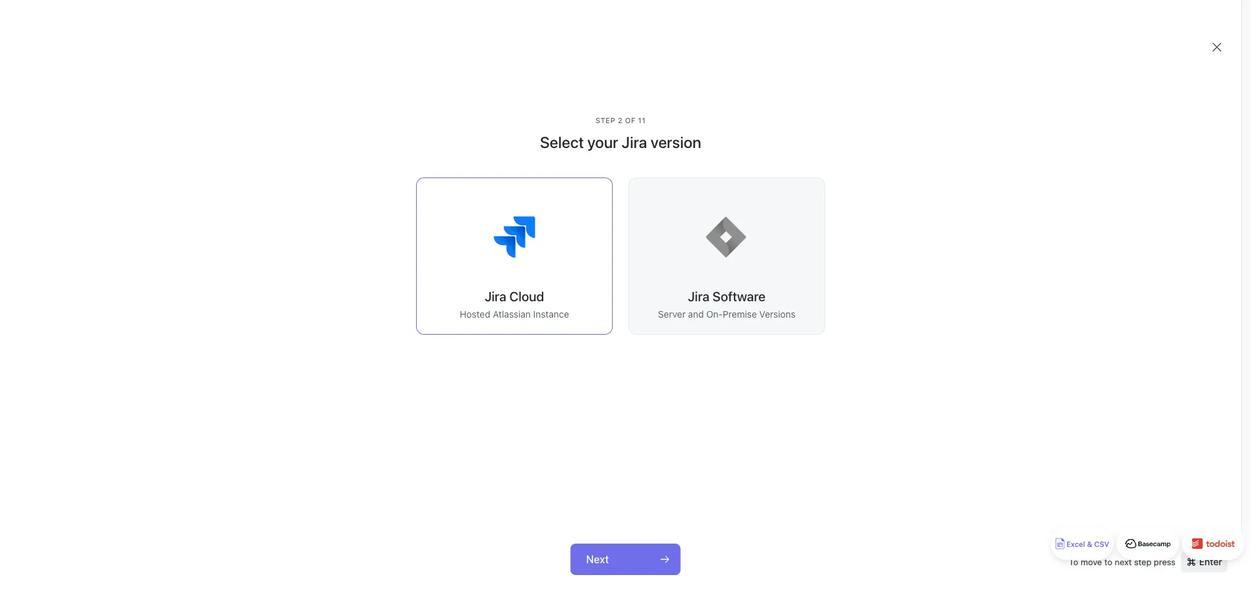 Task type: locate. For each thing, give the bounding box(es) containing it.
press
[[1154, 558, 1176, 567]]

0 horizontal spatial jira
[[485, 289, 507, 304]]

step 2 of 11
[[596, 116, 646, 125]]

your
[[588, 133, 619, 151]]

jira up and
[[688, 289, 710, 304]]

excel & csv
[[1067, 541, 1110, 549]]

to
[[1069, 558, 1079, 567]]

jira
[[622, 133, 648, 151], [485, 289, 507, 304], [688, 289, 710, 304]]

step
[[596, 116, 616, 125]]

premise
[[723, 309, 757, 320]]

version
[[651, 133, 702, 151]]

enter
[[1200, 557, 1223, 568]]

jira up atlassian
[[485, 289, 507, 304]]

on-
[[707, 309, 723, 320]]

atlassian
[[493, 309, 531, 320]]

select
[[540, 133, 584, 151]]

2 horizontal spatial jira
[[688, 289, 710, 304]]

instance
[[533, 309, 569, 320]]

excel & csv link
[[1052, 528, 1114, 561]]

jira down of
[[622, 133, 648, 151]]

jira inside jira cloud hosted atlassian instance
[[485, 289, 507, 304]]

jira inside jira software server and on-premise versions
[[688, 289, 710, 304]]

to move to next step press
[[1069, 558, 1176, 567]]

11
[[638, 116, 646, 125]]

and
[[688, 309, 704, 320]]



Task type: vqa. For each thing, say whether or not it's contained in the screenshot.
Space, , "element"
no



Task type: describe. For each thing, give the bounding box(es) containing it.
jira for jira cloud
[[485, 289, 507, 304]]

next button
[[571, 544, 681, 576]]

versions
[[760, 309, 796, 320]]

excel
[[1067, 541, 1086, 549]]

move
[[1081, 558, 1103, 567]]

next
[[587, 554, 609, 566]]

to
[[1105, 558, 1113, 567]]

cloud
[[510, 289, 544, 304]]

next
[[1115, 558, 1132, 567]]

jira software server and on-premise versions
[[658, 289, 796, 320]]

software
[[713, 289, 766, 304]]

select your jira version
[[540, 133, 702, 151]]

1 horizontal spatial jira
[[622, 133, 648, 151]]

of
[[625, 116, 636, 125]]

jira cloud hosted atlassian instance
[[460, 289, 569, 320]]

server
[[658, 309, 686, 320]]

command and enter keys element
[[1181, 552, 1228, 573]]

step
[[1135, 558, 1152, 567]]

2
[[618, 116, 623, 125]]

csv
[[1095, 541, 1110, 549]]

hosted
[[460, 309, 491, 320]]

jira for jira software
[[688, 289, 710, 304]]

&
[[1088, 541, 1093, 549]]



